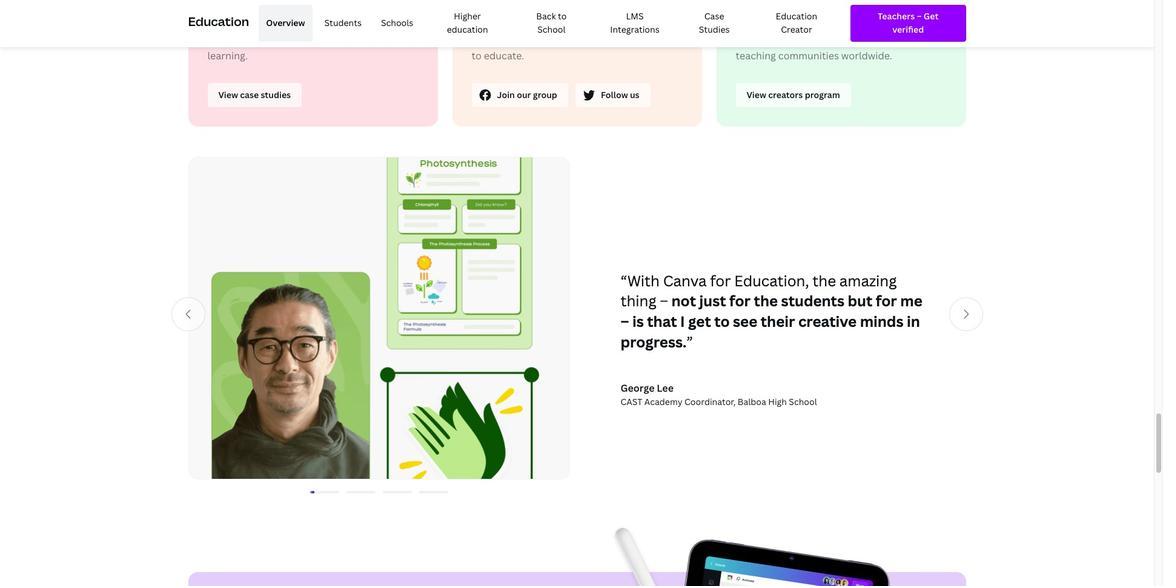 Task type: vqa. For each thing, say whether or not it's contained in the screenshot.
GEORGE LEE CAST ACADEMY COORDINATOR, BALBOA HIGH SCHOOL
yes



Task type: locate. For each thing, give the bounding box(es) containing it.
back to school link
[[515, 5, 589, 42]]

to left share
[[786, 33, 796, 47]]

teaching
[[736, 49, 776, 62]]

create,
[[736, 0, 770, 0]]

school right the high
[[789, 396, 817, 408]]

education
[[736, 2, 783, 16], [447, 24, 488, 35]]

0 horizontal spatial their
[[761, 311, 795, 331]]

administrators
[[208, 18, 276, 31]]

1 horizontal spatial using
[[575, 33, 600, 47]]

1 horizontal spatial the
[[813, 271, 836, 291]]

studies
[[699, 24, 730, 35]]

designs
[[851, 33, 886, 47]]

for up just
[[710, 271, 731, 291]]

1 horizontal spatial is
[[633, 311, 644, 331]]

education right students link at the left top of the page
[[370, 18, 418, 31]]

is down thing
[[633, 311, 644, 331]]

worldwide.
[[842, 49, 893, 62]]

2 horizontal spatial that
[[860, 18, 880, 31]]

0 horizontal spatial the
[[754, 291, 778, 311]]

0 vertical spatial school
[[538, 24, 566, 35]]

"with
[[621, 271, 660, 291]]

schools
[[273, 2, 309, 16]]

– inside not just for the students but for me – is that i get to see their creative minds in progress.
[[621, 311, 629, 331]]

1 vertical spatial a
[[646, 33, 652, 47]]

1 horizontal spatial in
[[907, 311, 920, 331]]

canva up not
[[663, 271, 707, 291]]

view case studies image
[[218, 88, 291, 102]]

discover
[[208, 2, 249, 16]]

1 vertical spatial creative
[[799, 311, 857, 331]]

progress.
[[621, 332, 687, 352]]

is inside 'canva teachers community is an exclusive group for school teachers that aims to empower teachers by using canva as a tool to educate.'
[[604, 2, 612, 16]]

0 vertical spatial in
[[835, 2, 844, 16]]

school inside george lee cast academy coordinator, balboa high school
[[789, 396, 817, 408]]

using
[[296, 18, 321, 31], [575, 33, 600, 47]]

0 horizontal spatial that
[[594, 18, 614, 31]]

is left an
[[604, 2, 612, 16]]

students
[[781, 291, 845, 311]]

0 horizontal spatial creative
[[254, 33, 292, 47]]

0 vertical spatial creative
[[254, 33, 292, 47]]

0 vertical spatial teachers
[[551, 18, 592, 31]]

cast
[[621, 396, 643, 408]]

templates
[[785, 2, 833, 16]]

that up designs
[[860, 18, 880, 31]]

education element
[[188, 0, 966, 47]]

not
[[672, 291, 696, 311]]

creative down are in the top of the page
[[254, 33, 292, 47]]

0 vertical spatial the
[[813, 271, 836, 291]]

their right "see"
[[761, 311, 795, 331]]

for down the district
[[354, 18, 368, 31]]

that inside not just for the students but for me – is that i get to see their creative minds in progress.
[[647, 311, 677, 331]]

2 vertical spatial and
[[295, 33, 312, 47]]

me
[[901, 291, 923, 311]]

education,
[[735, 271, 809, 291]]

"with canva for education, the amazing thing –
[[621, 271, 897, 311]]

canva
[[472, 2, 501, 16], [323, 18, 352, 31], [602, 33, 631, 47], [663, 271, 707, 291]]

0 horizontal spatial is
[[604, 2, 612, 16]]

1 horizontal spatial their
[[826, 33, 848, 47]]

creative down students on the right
[[799, 311, 857, 331]]

their inside create, publish and earn from your education templates in canva. education creators is a new program that enables educators to share their designs with teaching communities worldwide.
[[826, 33, 848, 47]]

0 horizontal spatial in
[[835, 2, 844, 16]]

for
[[354, 18, 368, 31], [502, 18, 515, 31], [710, 271, 731, 291], [730, 291, 751, 311], [876, 291, 897, 311]]

0 horizontal spatial school
[[538, 24, 566, 35]]

is left 'new'
[[779, 18, 786, 31]]

0 horizontal spatial –
[[621, 311, 629, 331]]

1 vertical spatial is
[[779, 18, 786, 31]]

and down overview
[[295, 33, 312, 47]]

the up students on the right
[[813, 271, 836, 291]]

canva on tablets image
[[188, 524, 966, 587]]

0 vertical spatial and
[[809, 0, 827, 0]]

education
[[880, 2, 927, 16], [776, 10, 818, 22], [188, 13, 249, 30], [370, 18, 418, 31]]

that for exclusive
[[594, 18, 614, 31]]

1 vertical spatial the
[[754, 291, 778, 311]]

and up "students"
[[311, 2, 329, 16]]

2 horizontal spatial is
[[779, 18, 786, 31]]

1 horizontal spatial a
[[789, 18, 794, 31]]

community
[[547, 2, 602, 16]]

is inside create, publish and earn from your education templates in canva. education creators is a new program that enables educators to share their designs with teaching communities worldwide.
[[779, 18, 786, 31]]

2 vertical spatial is
[[633, 311, 644, 331]]

program
[[818, 18, 858, 31]]

0 horizontal spatial using
[[296, 18, 321, 31]]

canva up collaborative
[[323, 18, 352, 31]]

creators
[[736, 18, 777, 31]]

that inside 'canva teachers community is an exclusive group for school teachers that aims to empower teachers by using canva as a tool to educate.'
[[594, 18, 614, 31]]

and up templates on the top of page
[[809, 0, 827, 0]]

1 vertical spatial using
[[575, 33, 600, 47]]

education inside menu bar
[[776, 10, 818, 22]]

that
[[594, 18, 614, 31], [860, 18, 880, 31], [647, 311, 677, 331]]

menu bar
[[254, 5, 841, 42]]

1 horizontal spatial –
[[660, 291, 668, 311]]

education down the "higher"
[[447, 24, 488, 35]]

education down create,
[[736, 2, 783, 16]]

by
[[561, 33, 573, 47]]

overview
[[266, 17, 305, 29]]

in inside not just for the students but for me – is that i get to see their creative minds in progress.
[[907, 311, 920, 331]]

case studies link
[[681, 5, 748, 42]]

how
[[251, 2, 271, 16]]

as
[[634, 33, 644, 47]]

teachers down community
[[551, 18, 592, 31]]

the down education,
[[754, 291, 778, 311]]

a left 'new'
[[789, 18, 794, 31]]

to right back
[[558, 10, 567, 22]]

to down just
[[715, 311, 730, 331]]

0 vertical spatial education
[[736, 2, 783, 16]]

0 vertical spatial a
[[789, 18, 794, 31]]

overview link
[[259, 5, 312, 42]]

balboa
[[738, 396, 767, 408]]

their
[[826, 33, 848, 47], [761, 311, 795, 331]]

– down thing
[[621, 311, 629, 331]]

1 horizontal spatial creative
[[799, 311, 857, 331]]

menu bar containing higher education
[[254, 5, 841, 42]]

students
[[325, 17, 362, 29]]

a
[[789, 18, 794, 31], [646, 33, 652, 47]]

the
[[813, 271, 836, 291], [754, 291, 778, 311]]

0 vertical spatial their
[[826, 33, 848, 47]]

education up enables
[[880, 2, 927, 16]]

canva teachers community is an exclusive group for school teachers that aims to empower teachers by using canva as a tool to educate.
[[472, 2, 673, 62]]

0 vertical spatial using
[[296, 18, 321, 31]]

george lee portrait image
[[188, 157, 570, 480]]

1 vertical spatial their
[[761, 311, 795, 331]]

education up "creator" at the right top
[[776, 10, 818, 22]]

minds
[[860, 311, 904, 331]]

is
[[604, 2, 612, 16], [779, 18, 786, 31], [633, 311, 644, 331]]

and
[[809, 0, 827, 0], [311, 2, 329, 16], [295, 33, 312, 47]]

teachers – get verified image
[[862, 10, 955, 37]]

using right are in the top of the page
[[296, 18, 321, 31]]

tool
[[654, 33, 673, 47]]

1 horizontal spatial that
[[647, 311, 677, 331]]

in down earn
[[835, 2, 844, 16]]

0 horizontal spatial education
[[447, 24, 488, 35]]

in
[[835, 2, 844, 16], [907, 311, 920, 331]]

to down the exclusive
[[640, 18, 650, 31]]

to inside back to school
[[558, 10, 567, 22]]

1 horizontal spatial school
[[789, 396, 817, 408]]

0 vertical spatial is
[[604, 2, 612, 16]]

that inside create, publish and earn from your education templates in canva. education creators is a new program that enables educators to share their designs with teaching communities worldwide.
[[860, 18, 880, 31]]

teachers down school at top
[[518, 33, 559, 47]]

new
[[796, 18, 816, 31]]

earn
[[829, 0, 850, 0]]

creative
[[254, 33, 292, 47], [799, 311, 857, 331]]

– left not
[[660, 291, 668, 311]]

1 vertical spatial in
[[907, 311, 920, 331]]

1 vertical spatial school
[[789, 396, 817, 408]]

creative inside not just for the students but for me – is that i get to see their creative minds in progress.
[[799, 311, 857, 331]]

for inside discover how schools and district administrators are using canva for education to deliver creative and collaborative learning.
[[354, 18, 368, 31]]

in down me
[[907, 311, 920, 331]]

education inside create, publish and earn from your education templates in canva. education creators is a new program that enables educators to share their designs with teaching communities worldwide.
[[736, 2, 783, 16]]

school down back
[[538, 24, 566, 35]]

that left aims
[[594, 18, 614, 31]]

case
[[705, 10, 724, 22]]

just
[[700, 291, 726, 311]]

canva down aims
[[602, 33, 631, 47]]

using inside 'canva teachers community is an exclusive group for school teachers that aims to empower teachers by using canva as a tool to educate.'
[[575, 33, 600, 47]]

i
[[681, 311, 685, 331]]

higher education
[[447, 10, 488, 35]]

school
[[538, 24, 566, 35], [789, 396, 817, 408]]

to
[[558, 10, 567, 22], [640, 18, 650, 31], [208, 33, 218, 47], [786, 33, 796, 47], [472, 49, 482, 62], [715, 311, 730, 331]]

the inside not just for the students but for me – is that i get to see their creative minds in progress.
[[754, 291, 778, 311]]

for up the 'empower'
[[502, 18, 515, 31]]

school
[[518, 18, 549, 31]]

1 vertical spatial education
[[447, 24, 488, 35]]

schools
[[381, 17, 413, 29]]

0 horizontal spatial a
[[646, 33, 652, 47]]

with
[[888, 33, 909, 47]]

1 horizontal spatial education
[[736, 2, 783, 16]]

to up "learning."
[[208, 33, 218, 47]]

a right as
[[646, 33, 652, 47]]

their down program
[[826, 33, 848, 47]]

back
[[537, 10, 556, 22]]

george lee cast academy coordinator, balboa high school
[[621, 382, 817, 408]]

canva.
[[846, 2, 878, 16]]

educators
[[736, 33, 783, 47]]

using right by
[[575, 33, 600, 47]]

that left i
[[647, 311, 677, 331]]



Task type: describe. For each thing, give the bounding box(es) containing it.
a inside 'canva teachers community is an exclusive group for school teachers that aims to empower teachers by using canva as a tool to educate.'
[[646, 33, 652, 47]]

and inside create, publish and earn from your education templates in canva. education creators is a new program that enables educators to share their designs with teaching communities worldwide.
[[809, 0, 827, 0]]

back to school
[[537, 10, 567, 35]]

coordinator,
[[685, 396, 736, 408]]

for up "see"
[[730, 291, 751, 311]]

to inside create, publish and earn from your education templates in canva. education creators is a new program that enables educators to share their designs with teaching communities worldwide.
[[786, 33, 796, 47]]

"
[[687, 332, 693, 352]]

integrations
[[610, 24, 660, 35]]

– inside '"with canva for education, the amazing thing –'
[[660, 291, 668, 311]]

1 vertical spatial teachers
[[518, 33, 559, 47]]

for inside 'canva teachers community is an exclusive group for school teachers that aims to empower teachers by using canva as a tool to educate.'
[[502, 18, 515, 31]]

academy
[[645, 396, 683, 408]]

education up deliver
[[188, 13, 249, 30]]

in inside create, publish and earn from your education templates in canva. education creators is a new program that enables educators to share their designs with teaching communities worldwide.
[[835, 2, 844, 16]]

share
[[798, 33, 824, 47]]

exclusive
[[628, 2, 670, 16]]

creator
[[781, 24, 813, 35]]

discover how schools and district administrators are using canva for education to deliver creative and collaborative learning.
[[208, 2, 418, 62]]

learning.
[[208, 49, 248, 62]]

enables
[[882, 18, 918, 31]]

school inside back to school
[[538, 24, 566, 35]]

empower
[[472, 33, 516, 47]]

canva inside '"with canva for education, the amazing thing –'
[[663, 271, 707, 291]]

students link
[[317, 5, 369, 42]]

higher education link
[[426, 5, 510, 42]]

canva up "group"
[[472, 2, 501, 16]]

not just for the students but for me – is that i get to see their creative minds in progress.
[[621, 291, 923, 352]]

education creator link
[[753, 5, 841, 42]]

to inside discover how schools and district administrators are using canva for education to deliver creative and collaborative learning.
[[208, 33, 218, 47]]

educate.
[[484, 49, 524, 62]]

collaborative
[[315, 33, 376, 47]]

the inside '"with canva for education, the amazing thing –'
[[813, 271, 836, 291]]

education inside discover how schools and district administrators are using canva for education to deliver creative and collaborative learning.
[[370, 18, 418, 31]]

for up minds at the bottom right of page
[[876, 291, 897, 311]]

education inside menu bar
[[447, 24, 488, 35]]

to down the 'empower'
[[472, 49, 482, 62]]

thing
[[621, 291, 657, 311]]

group
[[472, 18, 499, 31]]

lms integrations
[[610, 10, 660, 35]]

george
[[621, 382, 655, 395]]

is inside not just for the students but for me – is that i get to see their creative minds in progress.
[[633, 311, 644, 331]]

an
[[614, 2, 625, 16]]

canva inside discover how schools and district administrators are using canva for education to deliver creative and collaborative learning.
[[323, 18, 352, 31]]

are
[[279, 18, 294, 31]]

that for but
[[647, 311, 677, 331]]

from
[[852, 0, 875, 0]]

but
[[848, 291, 873, 311]]

higher
[[454, 10, 481, 22]]

for inside '"with canva for education, the amazing thing –'
[[710, 271, 731, 291]]

lee
[[657, 382, 674, 395]]

using inside discover how schools and district administrators are using canva for education to deliver creative and collaborative learning.
[[296, 18, 321, 31]]

create, publish and earn from your education templates in canva. education creators is a new program that enables educators to share their designs with teaching communities worldwide.
[[736, 0, 927, 62]]

view creators program image
[[747, 88, 840, 102]]

deliver
[[220, 33, 252, 47]]

menu bar inside education element
[[254, 5, 841, 42]]

a inside create, publish and earn from your education templates in canva. education creators is a new program that enables educators to share their designs with teaching communities worldwide.
[[789, 18, 794, 31]]

to inside not just for the students but for me – is that i get to see their creative minds in progress.
[[715, 311, 730, 331]]

see
[[733, 311, 758, 331]]

publish
[[772, 0, 807, 0]]

communities
[[779, 49, 839, 62]]

case studies
[[699, 10, 730, 35]]

high
[[769, 396, 787, 408]]

amazing
[[840, 271, 897, 291]]

aims
[[616, 18, 638, 31]]

education creator
[[776, 10, 818, 35]]

lms
[[626, 10, 644, 22]]

creative inside discover how schools and district administrators are using canva for education to deliver creative and collaborative learning.
[[254, 33, 292, 47]]

1 vertical spatial and
[[311, 2, 329, 16]]

lms integrations link
[[594, 5, 676, 42]]

education inside create, publish and earn from your education templates in canva. education creators is a new program that enables educators to share their designs with teaching communities worldwide.
[[880, 2, 927, 16]]

district
[[331, 2, 365, 16]]

your
[[877, 0, 899, 0]]

teachers
[[503, 2, 545, 16]]

get
[[688, 311, 711, 331]]

their inside not just for the students but for me – is that i get to see their creative minds in progress.
[[761, 311, 795, 331]]

schools link
[[374, 5, 421, 42]]



